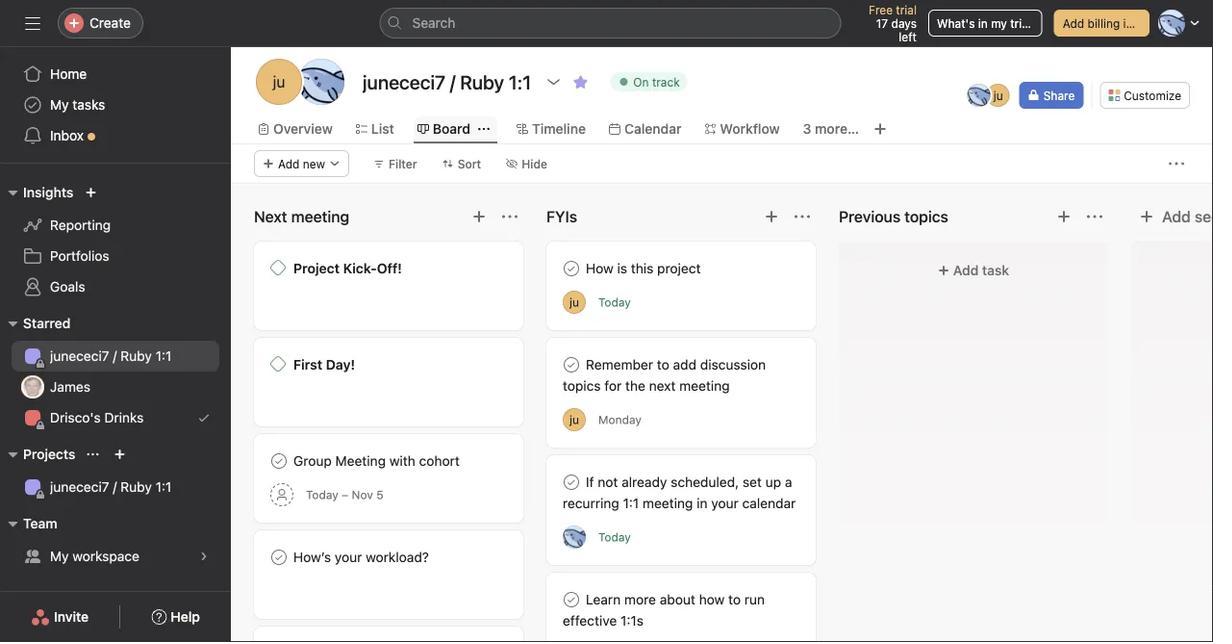 Task type: vqa. For each thing, say whether or not it's contained in the screenshot.
bottom Event
no



Task type: locate. For each thing, give the bounding box(es) containing it.
junececi7 / ruby 1:1 down new project or portfolio icon
[[50, 479, 172, 495]]

invite button
[[18, 600, 101, 634]]

overview
[[273, 121, 333, 137]]

0 vertical spatial meeting
[[680, 378, 730, 394]]

filter button
[[365, 150, 426, 177]]

today button down is
[[599, 296, 631, 309]]

today down is
[[599, 296, 631, 309]]

1:1 up "teams" element
[[156, 479, 172, 495]]

junececi7 up james
[[50, 348, 109, 364]]

1 vertical spatial junececi7
[[50, 479, 109, 495]]

junececi7 / ruby 1:1 up james
[[50, 348, 172, 364]]

–
[[342, 488, 349, 502]]

completed checkbox for remember to add discussion topics for the next meeting
[[560, 353, 583, 376]]

add task image
[[764, 209, 780, 224]]

1 vertical spatial completed checkbox
[[268, 450, 291, 473]]

add task image
[[472, 209, 487, 224], [1057, 209, 1072, 224]]

run
[[745, 592, 765, 607]]

home link
[[12, 59, 219, 90]]

next
[[649, 378, 676, 394]]

inbox
[[50, 128, 84, 143]]

/ up the drisco's drinks link
[[113, 348, 117, 364]]

1:1 up the drisco's drinks link
[[156, 348, 172, 364]]

1:1 inside projects element
[[156, 479, 172, 495]]

0 horizontal spatial to
[[657, 357, 670, 373]]

0 vertical spatial your
[[712, 495, 739, 511]]

add task image for next meeting
[[472, 209, 487, 224]]

0 horizontal spatial add task image
[[472, 209, 487, 224]]

projects button
[[0, 443, 75, 466]]

completed image for remember to add discussion topics for the next meeting
[[560, 353, 583, 376]]

1 vertical spatial my
[[50, 548, 69, 564]]

completed image left if
[[560, 471, 583, 494]]

add inside add sec button
[[1163, 207, 1192, 226]]

add left sec at the top
[[1163, 207, 1192, 226]]

add left new
[[278, 157, 300, 170]]

for
[[605, 378, 622, 394]]

projects element
[[0, 437, 231, 506]]

sort
[[458, 157, 482, 170]]

my left tasks
[[50, 97, 69, 113]]

1 ruby from the top
[[121, 348, 152, 364]]

completed checkbox up topics
[[560, 353, 583, 376]]

0 vertical spatial /
[[113, 348, 117, 364]]

2 ju button from the top
[[563, 408, 586, 431]]

0 vertical spatial today
[[599, 296, 631, 309]]

workflow link
[[705, 118, 780, 140]]

add inside add new popup button
[[278, 157, 300, 170]]

completed image up topics
[[560, 353, 583, 376]]

3
[[803, 121, 812, 137]]

my for my workspace
[[50, 548, 69, 564]]

create
[[90, 15, 131, 31]]

task
[[983, 262, 1010, 278]]

1 vertical spatial ruby
[[121, 479, 152, 495]]

goals link
[[12, 271, 219, 302]]

1 today button from the top
[[599, 296, 631, 309]]

days
[[892, 16, 917, 30]]

completed image for group meeting with cohort
[[268, 450, 291, 473]]

/ inside projects element
[[113, 479, 117, 495]]

0 horizontal spatial in
[[697, 495, 708, 511]]

0 horizontal spatial ra
[[312, 73, 331, 91]]

effective
[[563, 613, 617, 629]]

more section actions image left add sec button
[[1088, 209, 1103, 224]]

0 vertical spatial completed checkbox
[[560, 257, 583, 280]]

1 vertical spatial completed image
[[560, 471, 583, 494]]

discussion
[[701, 357, 766, 373]]

completed checkbox left the group
[[268, 450, 291, 473]]

2 junececi7 / ruby 1:1 from the top
[[50, 479, 172, 495]]

1 vertical spatial meeting
[[643, 495, 693, 511]]

0 vertical spatial completed milestone image
[[271, 260, 286, 275]]

more actions image
[[1170, 156, 1185, 171]]

2 completed image from the top
[[560, 471, 583, 494]]

ra down "recurring"
[[567, 530, 582, 544]]

info
[[1124, 16, 1144, 30]]

ra
[[312, 73, 331, 91], [972, 89, 987, 102], [567, 530, 582, 544]]

1:1 inside starred element
[[156, 348, 172, 364]]

1 vertical spatial to
[[729, 592, 741, 607]]

remember to add discussion topics for the next meeting
[[563, 357, 766, 394]]

completed checkbox left how's
[[268, 546, 291, 569]]

add left task
[[954, 262, 979, 278]]

1 horizontal spatial to
[[729, 592, 741, 607]]

1 horizontal spatial your
[[712, 495, 739, 511]]

2 / from the top
[[113, 479, 117, 495]]

to
[[657, 357, 670, 373], [729, 592, 741, 607]]

1:1 inside if not already scheduled, set up a recurring 1:1 meeting in your calendar
[[623, 495, 639, 511]]

0 vertical spatial today button
[[599, 296, 631, 309]]

junececi7 / ruby 1:1 inside projects element
[[50, 479, 172, 495]]

2 ruby from the top
[[121, 479, 152, 495]]

completed milestone image for first
[[271, 356, 286, 372]]

junececi7 / ruby 1:1 inside starred element
[[50, 348, 172, 364]]

1:1 for the junececi7 / ruby 1:1 link within the projects element
[[156, 479, 172, 495]]

completed milestone image left project
[[271, 260, 286, 275]]

projects
[[23, 446, 75, 462]]

your right how's
[[335, 549, 362, 565]]

0 vertical spatial junececi7 / ruby 1:1
[[50, 348, 172, 364]]

completed image for how is this project
[[560, 257, 583, 280]]

0 vertical spatial ruby
[[121, 348, 152, 364]]

workload?
[[366, 549, 429, 565]]

next meeting
[[254, 207, 350, 226]]

ruby down new project or portfolio icon
[[121, 479, 152, 495]]

ju button
[[563, 291, 586, 314], [563, 408, 586, 431]]

1 junececi7 from the top
[[50, 348, 109, 364]]

new project or portfolio image
[[114, 449, 126, 460]]

0 vertical spatial ju button
[[563, 291, 586, 314]]

already
[[622, 474, 668, 490]]

teams element
[[0, 506, 231, 576]]

1 vertical spatial junececi7 / ruby 1:1
[[50, 479, 172, 495]]

2 today button from the top
[[599, 530, 631, 544]]

today button for is
[[599, 296, 631, 309]]

completed checkbox up effective
[[560, 588, 583, 611]]

billing
[[1088, 16, 1121, 30]]

add new button
[[254, 150, 349, 177]]

0 vertical spatial junececi7
[[50, 348, 109, 364]]

to inside remember to add discussion topics for the next meeting
[[657, 357, 670, 373]]

drisco's drinks
[[50, 410, 144, 425]]

free
[[869, 3, 893, 16]]

completed image left how
[[560, 257, 583, 280]]

my inside global element
[[50, 97, 69, 113]]

2 my from the top
[[50, 548, 69, 564]]

1:1 down already
[[623, 495, 639, 511]]

0 horizontal spatial completed checkbox
[[268, 450, 291, 473]]

completed milestone image left first
[[271, 356, 286, 372]]

meeting down add
[[680, 378, 730, 394]]

in down scheduled,
[[697, 495, 708, 511]]

0 horizontal spatial more section actions image
[[795, 209, 811, 224]]

1 junececi7 / ruby 1:1 from the top
[[50, 348, 172, 364]]

my down team
[[50, 548, 69, 564]]

search
[[412, 15, 456, 31]]

more section actions image
[[795, 209, 811, 224], [1088, 209, 1103, 224]]

0 vertical spatial completed image
[[560, 257, 583, 280]]

new image
[[85, 187, 97, 198]]

Completed milestone checkbox
[[271, 260, 286, 275]]

meeting inside if not already scheduled, set up a recurring 1:1 meeting in your calendar
[[643, 495, 693, 511]]

search list box
[[380, 8, 842, 39]]

junececi7 down show options, current sort, top image
[[50, 479, 109, 495]]

on track
[[634, 75, 680, 89]]

junececi7 / ruby 1:1 for the junececi7 / ruby 1:1 link within the projects element
[[50, 479, 172, 495]]

cohort
[[419, 453, 460, 469]]

1:1
[[156, 348, 172, 364], [156, 479, 172, 495], [623, 495, 639, 511]]

junececi7 inside starred element
[[50, 348, 109, 364]]

completed image
[[560, 257, 583, 280], [560, 471, 583, 494]]

1 horizontal spatial ra
[[567, 530, 582, 544]]

ra down 'what's in my trial?' button
[[972, 89, 987, 102]]

left
[[899, 30, 917, 43]]

2 junececi7 from the top
[[50, 479, 109, 495]]

junececi7 / ruby 1:1 link up james
[[12, 341, 219, 372]]

/ down new project or portfolio icon
[[113, 479, 117, 495]]

my
[[50, 97, 69, 113], [50, 548, 69, 564]]

my inside "teams" element
[[50, 548, 69, 564]]

completed checkbox left how
[[560, 257, 583, 280]]

more section actions image for fyis
[[795, 209, 811, 224]]

ju button down topics
[[563, 408, 586, 431]]

junececi7
[[50, 348, 109, 364], [50, 479, 109, 495]]

to left run at the bottom of page
[[729, 592, 741, 607]]

completed image
[[560, 353, 583, 376], [268, 450, 291, 473], [268, 546, 291, 569], [560, 588, 583, 611]]

trial
[[897, 3, 917, 16]]

group meeting with cohort
[[294, 453, 460, 469]]

to up the next
[[657, 357, 670, 373]]

junececi7 / ruby 1:1 link inside projects element
[[12, 472, 219, 503]]

how's
[[294, 549, 331, 565]]

add left billing
[[1063, 16, 1085, 30]]

drinks
[[104, 410, 144, 425]]

completed checkbox left if
[[560, 471, 583, 494]]

how's your workload?
[[294, 549, 429, 565]]

trial?
[[1011, 16, 1038, 30]]

fyis
[[547, 207, 578, 226]]

track
[[653, 75, 680, 89]]

0 vertical spatial junececi7 / ruby 1:1 link
[[12, 341, 219, 372]]

1 completed milestone image from the top
[[271, 260, 286, 275]]

meeting inside remember to add discussion topics for the next meeting
[[680, 378, 730, 394]]

None text field
[[358, 64, 536, 99]]

2 more section actions image from the left
[[1088, 209, 1103, 224]]

1 / from the top
[[113, 348, 117, 364]]

1 horizontal spatial in
[[979, 16, 988, 30]]

today button right the ra button
[[599, 530, 631, 544]]

0 vertical spatial my
[[50, 97, 69, 113]]

project
[[294, 260, 340, 276]]

board link
[[418, 118, 471, 140]]

1 vertical spatial ju button
[[563, 408, 586, 431]]

completed milestone image
[[271, 260, 286, 275], [271, 356, 286, 372]]

/ inside starred element
[[113, 348, 117, 364]]

remove from starred image
[[573, 74, 588, 90]]

1 horizontal spatial more section actions image
[[1088, 209, 1103, 224]]

2 vertical spatial today
[[599, 530, 631, 544]]

1 more section actions image from the left
[[795, 209, 811, 224]]

add inside add billing info button
[[1063, 16, 1085, 30]]

global element
[[0, 47, 231, 163]]

show options image
[[546, 74, 561, 90]]

your
[[712, 495, 739, 511], [335, 549, 362, 565]]

drisco's drinks link
[[12, 402, 219, 433]]

ruby inside starred element
[[121, 348, 152, 364]]

0 vertical spatial in
[[979, 16, 988, 30]]

1 ju button from the top
[[563, 291, 586, 314]]

completed image left the group
[[268, 450, 291, 473]]

drisco's
[[50, 410, 101, 425]]

ju
[[273, 73, 285, 91], [994, 89, 1004, 102], [570, 296, 579, 309], [570, 413, 579, 426]]

add
[[673, 357, 697, 373]]

1 add task image from the left
[[472, 209, 487, 224]]

what's in my trial?
[[938, 16, 1038, 30]]

1 horizontal spatial add task image
[[1057, 209, 1072, 224]]

monday button
[[599, 413, 642, 426]]

meeting down already
[[643, 495, 693, 511]]

completed image left how's
[[268, 546, 291, 569]]

ruby up drinks
[[121, 348, 152, 364]]

1 vertical spatial /
[[113, 479, 117, 495]]

in left my
[[979, 16, 988, 30]]

add billing info
[[1063, 16, 1144, 30]]

ra up overview
[[312, 73, 331, 91]]

1 completed image from the top
[[560, 257, 583, 280]]

2 completed milestone image from the top
[[271, 356, 286, 372]]

completed image up effective
[[560, 588, 583, 611]]

up
[[766, 474, 782, 490]]

1 horizontal spatial completed checkbox
[[560, 257, 583, 280]]

2 junececi7 / ruby 1:1 link from the top
[[12, 472, 219, 503]]

more section actions image right add task image
[[795, 209, 811, 224]]

share button
[[1020, 82, 1084, 109]]

see details, my workspace image
[[198, 551, 210, 562]]

list link
[[356, 118, 395, 140]]

project
[[658, 260, 701, 276]]

2 add task image from the left
[[1057, 209, 1072, 224]]

completed checkbox for learn more about how to run effective 1:1s
[[560, 588, 583, 611]]

ju button down how
[[563, 291, 586, 314]]

Completed checkbox
[[560, 353, 583, 376], [560, 471, 583, 494], [268, 546, 291, 569], [560, 588, 583, 611]]

Completed checkbox
[[560, 257, 583, 280], [268, 450, 291, 473]]

your down scheduled,
[[712, 495, 739, 511]]

1 vertical spatial your
[[335, 549, 362, 565]]

my
[[992, 16, 1008, 30]]

about
[[660, 592, 696, 607]]

add for add billing info
[[1063, 16, 1085, 30]]

1 vertical spatial junececi7 / ruby 1:1 link
[[12, 472, 219, 503]]

1 vertical spatial completed milestone image
[[271, 356, 286, 372]]

completed image for learn more about how to run effective 1:1s
[[560, 588, 583, 611]]

invite
[[54, 609, 89, 625]]

today right the ra button
[[599, 530, 631, 544]]

list
[[371, 121, 395, 137]]

1 vertical spatial in
[[697, 495, 708, 511]]

/ for the junececi7 / ruby 1:1 link within the projects element
[[113, 479, 117, 495]]

junececi7 / ruby 1:1 link down new project or portfolio icon
[[12, 472, 219, 503]]

0 vertical spatial to
[[657, 357, 670, 373]]

goals
[[50, 279, 85, 295]]

1 vertical spatial today button
[[599, 530, 631, 544]]

remember
[[586, 357, 654, 373]]

/ for 1st the junececi7 / ruby 1:1 link from the top of the page
[[113, 348, 117, 364]]

add inside add task popup button
[[954, 262, 979, 278]]

kick-
[[343, 260, 377, 276]]

ju button for how is this project
[[563, 291, 586, 314]]

1 my from the top
[[50, 97, 69, 113]]

today left '–' at the bottom left of the page
[[306, 488, 339, 502]]

ra inside button
[[567, 530, 582, 544]]



Task type: describe. For each thing, give the bounding box(es) containing it.
hide sidebar image
[[25, 15, 40, 31]]

create button
[[58, 8, 143, 39]]

your inside if not already scheduled, set up a recurring 1:1 meeting in your calendar
[[712, 495, 739, 511]]

starred button
[[0, 312, 71, 335]]

0 horizontal spatial your
[[335, 549, 362, 565]]

completed checkbox for if not already scheduled, set up a recurring 1:1 meeting in your calendar
[[560, 471, 583, 494]]

learn more about how to run effective 1:1s
[[563, 592, 765, 629]]

today for if not already scheduled, set up a recurring 1:1 meeting in your calendar
[[599, 530, 631, 544]]

5
[[377, 488, 384, 502]]

Completed milestone checkbox
[[271, 356, 286, 372]]

on track button
[[602, 68, 697, 95]]

insights button
[[0, 181, 74, 204]]

today button for not
[[599, 530, 631, 544]]

help button
[[139, 600, 213, 634]]

today – nov 5
[[306, 488, 384, 502]]

day!
[[326, 357, 355, 373]]

add new
[[278, 157, 325, 170]]

scheduled,
[[671, 474, 739, 490]]

share
[[1044, 89, 1076, 102]]

add sec
[[1163, 207, 1214, 226]]

board
[[433, 121, 471, 137]]

starred
[[23, 315, 71, 331]]

reporting
[[50, 217, 111, 233]]

what's in my trial? button
[[929, 10, 1043, 37]]

previous topics
[[839, 207, 949, 226]]

timeline
[[532, 121, 586, 137]]

add tab image
[[873, 121, 888, 137]]

add for add new
[[278, 157, 300, 170]]

inbox link
[[12, 120, 219, 151]]

tab actions image
[[478, 123, 490, 135]]

more section actions image
[[503, 209, 518, 224]]

2 horizontal spatial ra
[[972, 89, 987, 102]]

ra button
[[563, 526, 586, 549]]

recurring
[[563, 495, 620, 511]]

is
[[618, 260, 628, 276]]

my workspace link
[[12, 541, 219, 572]]

my workspace
[[50, 548, 139, 564]]

add task image for previous topics
[[1057, 209, 1072, 224]]

in inside 'what's in my trial?' button
[[979, 16, 988, 30]]

not
[[598, 474, 618, 490]]

team button
[[0, 512, 57, 535]]

filter
[[389, 157, 417, 170]]

a
[[785, 474, 793, 490]]

sort button
[[434, 150, 490, 177]]

group
[[294, 453, 332, 469]]

to inside the learn more about how to run effective 1:1s
[[729, 592, 741, 607]]

search button
[[380, 8, 842, 39]]

customize button
[[1101, 82, 1191, 109]]

my for my tasks
[[50, 97, 69, 113]]

the
[[626, 378, 646, 394]]

calendar link
[[609, 118, 682, 140]]

hide button
[[498, 150, 556, 177]]

completed milestone image for project
[[271, 260, 286, 275]]

free trial 17 days left
[[869, 3, 917, 43]]

how
[[700, 592, 725, 607]]

reporting link
[[12, 210, 219, 241]]

how is this project
[[586, 260, 701, 276]]

insights
[[23, 184, 74, 200]]

3 more… button
[[803, 118, 860, 140]]

off!
[[377, 260, 402, 276]]

first day!
[[294, 357, 355, 373]]

home
[[50, 66, 87, 82]]

completed checkbox for group
[[268, 450, 291, 473]]

add task button
[[851, 253, 1097, 288]]

my tasks link
[[12, 90, 219, 120]]

junececi7 / ruby 1:1 for 1st the junececi7 / ruby 1:1 link from the top of the page
[[50, 348, 172, 364]]

add for add task
[[954, 262, 979, 278]]

more section actions image for previous topics
[[1088, 209, 1103, 224]]

james
[[50, 379, 91, 395]]

ruby inside projects element
[[121, 479, 152, 495]]

team
[[23, 516, 57, 531]]

more…
[[815, 121, 860, 137]]

1 junececi7 / ruby 1:1 link from the top
[[12, 341, 219, 372]]

nov
[[352, 488, 373, 502]]

ju button for remember to add discussion topics for the next meeting
[[563, 408, 586, 431]]

today for how is this project
[[599, 296, 631, 309]]

timeline link
[[517, 118, 586, 140]]

insights element
[[0, 175, 231, 306]]

completed checkbox for how
[[560, 257, 583, 280]]

how
[[586, 260, 614, 276]]

portfolios link
[[12, 241, 219, 271]]

show options, current sort, top image
[[87, 449, 99, 460]]

tasks
[[73, 97, 105, 113]]

in inside if not already scheduled, set up a recurring 1:1 meeting in your calendar
[[697, 495, 708, 511]]

ja
[[26, 380, 39, 394]]

project kick-off!
[[294, 260, 402, 276]]

first
[[294, 357, 323, 373]]

overview link
[[258, 118, 333, 140]]

sec
[[1195, 207, 1214, 226]]

meeting
[[336, 453, 386, 469]]

add sec button
[[1132, 199, 1214, 234]]

customize
[[1125, 89, 1182, 102]]

17
[[877, 16, 889, 30]]

help
[[171, 609, 200, 625]]

1:1 for 1st the junececi7 / ruby 1:1 link from the top of the page
[[156, 348, 172, 364]]

completed checkbox for how's your workload?
[[268, 546, 291, 569]]

starred element
[[0, 306, 231, 437]]

my tasks
[[50, 97, 105, 113]]

learn
[[586, 592, 621, 607]]

junececi7 inside projects element
[[50, 479, 109, 495]]

on
[[634, 75, 649, 89]]

more
[[625, 592, 657, 607]]

completed image for if not already scheduled, set up a recurring 1:1 meeting in your calendar
[[560, 471, 583, 494]]

add billing info button
[[1055, 10, 1150, 37]]

completed image for how's your workload?
[[268, 546, 291, 569]]

hide
[[522, 157, 548, 170]]

1 vertical spatial today
[[306, 488, 339, 502]]

add task
[[954, 262, 1010, 278]]

with
[[390, 453, 416, 469]]

add for add sec
[[1163, 207, 1192, 226]]



